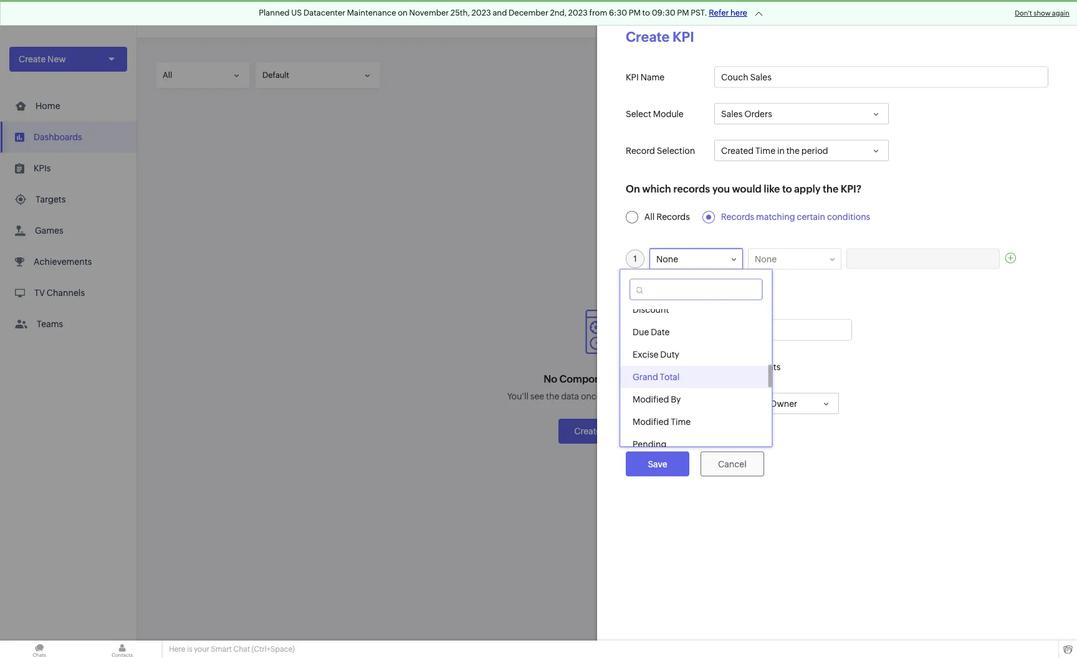 Task type: describe. For each thing, give the bounding box(es) containing it.
list containing home
[[0, 90, 137, 340]]

0 horizontal spatial kpi
[[626, 72, 639, 82]]

2 vertical spatial create
[[575, 427, 602, 437]]

2nd,
[[550, 8, 567, 17]]

1 records from the left
[[657, 212, 690, 222]]

due date
[[633, 328, 670, 338]]

0 horizontal spatial points
[[660, 325, 685, 335]]

games
[[35, 226, 63, 236]]

added
[[619, 373, 651, 385]]

motivator
[[28, 13, 74, 24]]

excise
[[633, 350, 659, 360]]

modified for modified time
[[633, 418, 669, 428]]

cancel
[[718, 459, 747, 469]]

6:30
[[609, 8, 628, 17]]

us
[[291, 8, 302, 17]]

records matching certain conditions
[[721, 212, 871, 222]]

on which records you would like to apply the kpi?
[[626, 183, 862, 195]]

save
[[648, 459, 668, 469]]

sales order owner
[[722, 399, 798, 409]]

conditions
[[828, 212, 871, 222]]

don't
[[1015, 9, 1033, 17]]

date
[[651, 328, 670, 338]]

targets
[[36, 195, 66, 205]]

once
[[581, 392, 602, 402]]

0 horizontal spatial create new
[[19, 54, 66, 64]]

0 vertical spatial you
[[713, 183, 730, 195]]

see
[[531, 392, 545, 402]]

use the value of the field as points
[[645, 362, 781, 372]]

field
[[725, 362, 743, 372]]

discount option
[[621, 299, 769, 322]]

period
[[802, 146, 829, 156]]

record selection
[[626, 146, 696, 156]]

tv channels
[[34, 288, 85, 298]]

list box containing discount
[[621, 299, 772, 456]]

record
[[626, 146, 655, 156]]

on
[[626, 183, 640, 195]]

set points per record
[[645, 325, 729, 335]]

kpi name
[[626, 72, 665, 82]]

is
[[187, 646, 192, 654]]

contacts image
[[83, 641, 162, 659]]

your
[[194, 646, 210, 654]]

sales for sales order owner
[[722, 399, 743, 409]]

component
[[560, 373, 617, 385]]

chat
[[234, 646, 250, 654]]

again
[[1053, 9, 1070, 17]]

2 records from the left
[[721, 212, 755, 222]]

of
[[700, 362, 708, 372]]

point
[[626, 399, 647, 409]]

module
[[653, 109, 684, 119]]

no
[[544, 373, 558, 385]]

orders
[[745, 109, 773, 119]]

refer here link
[[709, 8, 748, 17]]

don't show again
[[1015, 9, 1070, 17]]

excise duty option
[[621, 344, 769, 366]]

kpis
[[34, 163, 51, 173]]

yet!
[[653, 373, 671, 385]]

due
[[633, 328, 649, 338]]

achievements
[[34, 257, 92, 267]]

apply
[[795, 183, 821, 195]]

modified by option
[[621, 389, 769, 411]]

refer
[[709, 8, 729, 17]]

(ctrl+space)
[[252, 646, 295, 654]]

total
[[660, 373, 680, 383]]

dashboards
[[34, 132, 82, 142]]

cancel button
[[701, 452, 765, 477]]

all
[[645, 212, 655, 222]]

created
[[722, 146, 754, 156]]

grand
[[633, 373, 658, 383]]

and
[[493, 8, 507, 17]]

modified time option
[[621, 411, 769, 434]]

teams
[[37, 319, 63, 329]]

planned
[[259, 8, 290, 17]]

records
[[674, 183, 710, 195]]

order
[[745, 399, 769, 409]]

Created Time in the period field
[[715, 140, 889, 161]]

modified time
[[633, 418, 691, 428]]

tv
[[34, 288, 45, 298]]

november
[[409, 8, 449, 17]]

smart
[[211, 646, 232, 654]]

select
[[626, 109, 652, 119]]

don't show again link
[[1015, 9, 1070, 17]]

1 vertical spatial create
[[19, 54, 46, 64]]

per
[[687, 325, 701, 335]]

0 vertical spatial new
[[47, 54, 66, 64]]

Add Points text field
[[742, 320, 852, 340]]

0 vertical spatial to
[[643, 8, 651, 17]]

selection
[[657, 146, 696, 156]]

0 vertical spatial kpi
[[673, 29, 695, 45]]



Task type: vqa. For each thing, say whether or not it's contained in the screenshot.
'Search' element
no



Task type: locate. For each thing, give the bounding box(es) containing it.
1 sales from the top
[[722, 109, 743, 119]]

new down motivator
[[47, 54, 66, 64]]

1 horizontal spatial points
[[756, 362, 781, 372]]

2 2023 from the left
[[569, 8, 588, 17]]

chats image
[[0, 641, 79, 659]]

time for modified
[[671, 418, 691, 428]]

components!
[[653, 392, 707, 402]]

new down you'll see the data once you add the components!
[[603, 427, 622, 437]]

recipient
[[649, 399, 688, 409]]

create new down once
[[575, 427, 622, 437]]

1 modified from the top
[[633, 395, 669, 405]]

kpi left the name
[[626, 72, 639, 82]]

excise duty
[[633, 350, 680, 360]]

kpi down pst.
[[673, 29, 695, 45]]

value
[[677, 362, 698, 372]]

points right as
[[756, 362, 781, 372]]

1 horizontal spatial new
[[603, 427, 622, 437]]

time
[[756, 146, 776, 156], [671, 418, 691, 428]]

pending option
[[621, 434, 769, 456]]

2 horizontal spatial create
[[626, 29, 670, 45]]

show
[[1034, 9, 1051, 17]]

certain
[[797, 212, 826, 222]]

user image
[[1039, 9, 1059, 29]]

pst.
[[691, 8, 708, 17]]

would
[[732, 183, 762, 195]]

matching
[[757, 212, 796, 222]]

0 horizontal spatial records
[[657, 212, 690, 222]]

you left would
[[713, 183, 730, 195]]

data
[[561, 392, 579, 402]]

planned us datacenter maintenance on november 25th, 2023 and december 2nd, 2023 from 6:30 pm to 09:30 pm pst. refer here
[[259, 8, 748, 17]]

none down matching
[[755, 254, 777, 264]]

modified by
[[633, 395, 681, 405]]

0 horizontal spatial new
[[47, 54, 66, 64]]

modified down grand total
[[633, 395, 669, 405]]

points right set
[[660, 325, 685, 335]]

Sales Order Owner field
[[715, 393, 840, 414]]

1 horizontal spatial time
[[756, 146, 776, 156]]

the up total
[[662, 362, 675, 372]]

channels
[[47, 288, 85, 298]]

you left "add"
[[603, 392, 618, 402]]

None text field
[[631, 280, 762, 300]]

modified for modified by
[[633, 395, 669, 405]]

1 pm from the left
[[629, 8, 641, 17]]

records down on which records you would like to apply the kpi?
[[721, 212, 755, 222]]

1 horizontal spatial create new
[[575, 427, 622, 437]]

list
[[0, 90, 137, 340]]

sales inside 'field'
[[722, 109, 743, 119]]

1 horizontal spatial none
[[755, 254, 777, 264]]

sales inside field
[[722, 399, 743, 409]]

by
[[671, 395, 681, 405]]

save button
[[626, 452, 690, 477]]

time inside option
[[671, 418, 691, 428]]

none
[[657, 254, 679, 264], [755, 254, 777, 264]]

the right "in"
[[787, 146, 800, 156]]

december
[[509, 8, 549, 17]]

the right 'see' on the bottom
[[546, 392, 560, 402]]

all records
[[645, 212, 690, 222]]

25th,
[[451, 8, 470, 17]]

kpi
[[673, 29, 695, 45], [626, 72, 639, 82]]

1 vertical spatial modified
[[633, 418, 669, 428]]

1 horizontal spatial 2023
[[569, 8, 588, 17]]

1 horizontal spatial pm
[[678, 8, 689, 17]]

1 vertical spatial create new
[[575, 427, 622, 437]]

datacenter
[[304, 8, 346, 17]]

grand total
[[633, 373, 680, 383]]

2 modified from the top
[[633, 418, 669, 428]]

pm left pst.
[[678, 8, 689, 17]]

1 vertical spatial time
[[671, 418, 691, 428]]

time left "in"
[[756, 146, 776, 156]]

0 vertical spatial time
[[756, 146, 776, 156]]

1 vertical spatial new
[[603, 427, 622, 437]]

0 horizontal spatial none
[[657, 254, 679, 264]]

0 vertical spatial create
[[626, 29, 670, 45]]

from
[[590, 8, 608, 17]]

to left 09:30
[[643, 8, 651, 17]]

time inside field
[[756, 146, 776, 156]]

points computation
[[626, 292, 721, 303]]

time down recipient
[[671, 418, 691, 428]]

0 vertical spatial points
[[660, 325, 685, 335]]

0 horizontal spatial 2023
[[472, 8, 491, 17]]

None text field
[[715, 67, 1048, 87], [848, 249, 1000, 268], [715, 67, 1048, 87], [848, 249, 1000, 268]]

create down motivator
[[19, 54, 46, 64]]

modified down point recipient
[[633, 418, 669, 428]]

to right like
[[783, 183, 792, 195]]

here is your smart chat (ctrl+space)
[[169, 646, 295, 654]]

1 vertical spatial sales
[[722, 399, 743, 409]]

time for created
[[756, 146, 776, 156]]

1 vertical spatial to
[[783, 183, 792, 195]]

the right of
[[710, 362, 723, 372]]

0 horizontal spatial create
[[19, 54, 46, 64]]

pm right 6:30
[[629, 8, 641, 17]]

grand total option
[[621, 366, 769, 389]]

1 horizontal spatial records
[[721, 212, 755, 222]]

the left kpi?
[[823, 183, 839, 195]]

pending
[[633, 440, 667, 450]]

Sales Orders field
[[715, 103, 889, 124]]

the inside field
[[787, 146, 800, 156]]

here
[[169, 646, 186, 654]]

sales left orders
[[722, 109, 743, 119]]

0 horizontal spatial pm
[[629, 8, 641, 17]]

points
[[660, 325, 685, 335], [756, 362, 781, 372]]

due date option
[[621, 322, 769, 344]]

sales
[[722, 109, 743, 119], [722, 399, 743, 409]]

you
[[713, 183, 730, 195], [603, 392, 618, 402]]

0 vertical spatial sales
[[722, 109, 743, 119]]

1 vertical spatial you
[[603, 392, 618, 402]]

sales for sales orders
[[722, 109, 743, 119]]

1 2023 from the left
[[472, 8, 491, 17]]

created time in the period
[[722, 146, 829, 156]]

create kpi
[[626, 29, 695, 45]]

2023 left and
[[472, 8, 491, 17]]

no component added yet!
[[544, 373, 671, 385]]

duty
[[661, 350, 680, 360]]

1 horizontal spatial to
[[783, 183, 792, 195]]

discount
[[633, 305, 669, 315]]

none up points computation
[[657, 254, 679, 264]]

09:30
[[652, 8, 676, 17]]

0 horizontal spatial time
[[671, 418, 691, 428]]

which
[[643, 183, 672, 195]]

the
[[787, 146, 800, 156], [823, 183, 839, 195], [662, 362, 675, 372], [710, 362, 723, 372], [546, 392, 560, 402], [638, 392, 651, 402]]

1 vertical spatial points
[[756, 362, 781, 372]]

1 horizontal spatial create
[[575, 427, 602, 437]]

kpi?
[[841, 183, 862, 195]]

set
[[645, 325, 658, 335]]

points
[[626, 292, 656, 303]]

create new down motivator
[[19, 54, 66, 64]]

here
[[731, 8, 748, 17]]

maintenance
[[347, 8, 396, 17]]

sales orders
[[722, 109, 773, 119]]

on
[[398, 8, 408, 17]]

0 vertical spatial modified
[[633, 395, 669, 405]]

0 horizontal spatial you
[[603, 392, 618, 402]]

records right all
[[657, 212, 690, 222]]

record
[[703, 325, 729, 335]]

the right "add"
[[638, 392, 651, 402]]

point recipient
[[626, 399, 688, 409]]

1 horizontal spatial you
[[713, 183, 730, 195]]

new
[[47, 54, 66, 64], [603, 427, 622, 437]]

sales left order
[[722, 399, 743, 409]]

as
[[745, 362, 754, 372]]

pm
[[629, 8, 641, 17], [678, 8, 689, 17]]

you'll see the data once you add the components!
[[508, 392, 707, 402]]

0 horizontal spatial to
[[643, 8, 651, 17]]

you'll
[[508, 392, 529, 402]]

1 vertical spatial kpi
[[626, 72, 639, 82]]

2 sales from the top
[[722, 399, 743, 409]]

2 none from the left
[[755, 254, 777, 264]]

owner
[[770, 399, 798, 409]]

1 none from the left
[[657, 254, 679, 264]]

2 pm from the left
[[678, 8, 689, 17]]

create new
[[19, 54, 66, 64], [575, 427, 622, 437]]

in
[[778, 146, 785, 156]]

1 horizontal spatial kpi
[[673, 29, 695, 45]]

add
[[620, 392, 636, 402]]

create down 09:30
[[626, 29, 670, 45]]

create down once
[[575, 427, 602, 437]]

0 vertical spatial create new
[[19, 54, 66, 64]]

2023 right the "2nd,"
[[569, 8, 588, 17]]

list box
[[621, 299, 772, 456]]

computation
[[658, 292, 721, 303]]

select module
[[626, 109, 684, 119]]



